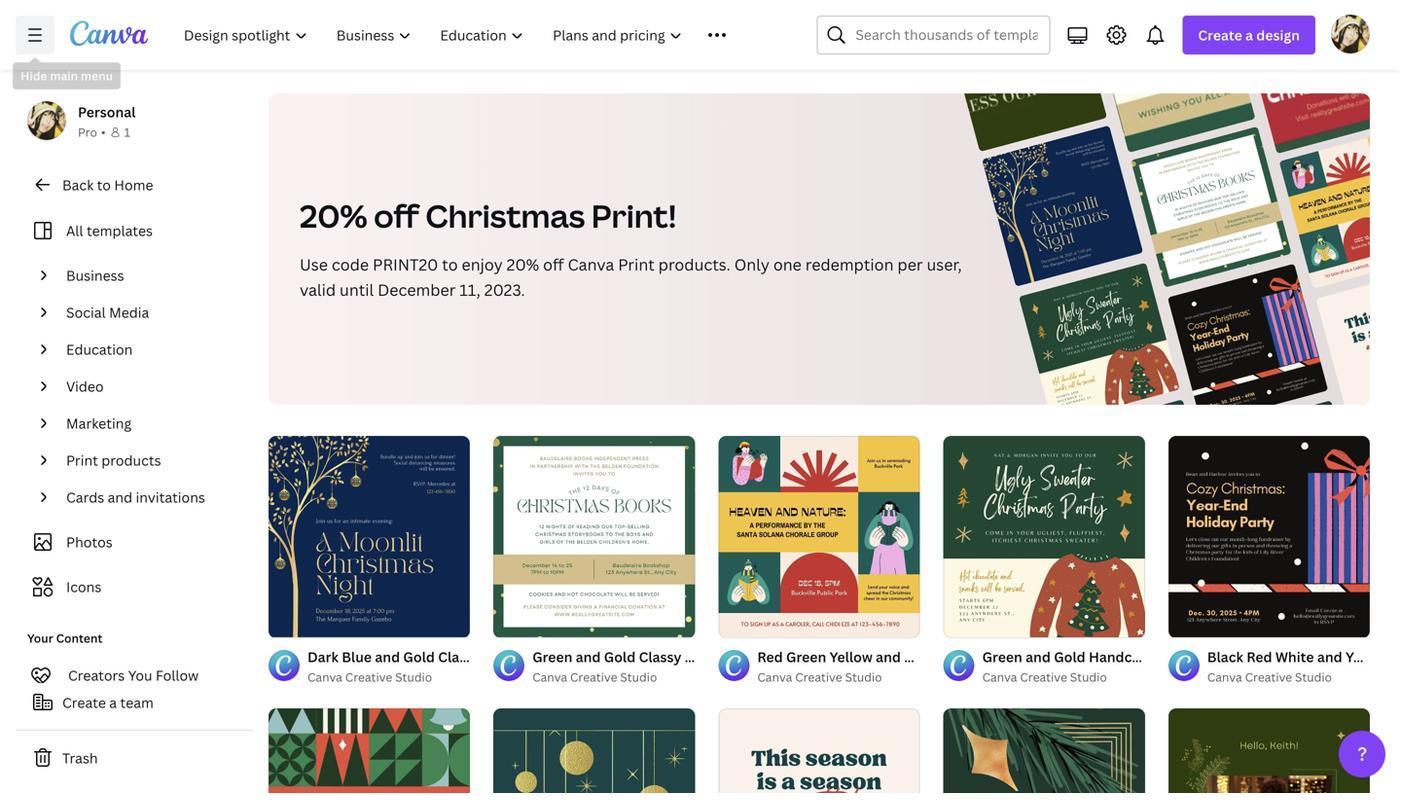 Task type: locate. For each thing, give the bounding box(es) containing it.
print
[[618, 254, 655, 275], [66, 451, 98, 470]]

canva creative studio up green and gold classy and elegant sparkling decorative illustrations business holiday christmas card image
[[533, 669, 657, 686]]

to inside the use code print20 to enjoy 20% off canva print products. only one redemption per user, valid until december 11, 2023.
[[442, 254, 458, 275]]

1 studio from the left
[[395, 669, 432, 686]]

enjoy
[[462, 254, 503, 275]]

canva creative studio link
[[308, 668, 470, 687], [758, 668, 921, 687], [533, 668, 695, 687], [983, 668, 1146, 687], [1208, 668, 1371, 687]]

business link
[[58, 257, 241, 294]]

canva creative studio for canva creative studio link associated with beige red and green classy and elegant gifts decorative illustration personal holiday christmas card image
[[758, 669, 883, 686]]

1 canva creative studio from the left
[[308, 669, 432, 686]]

green and gold classy and elegant business holiday invitation image
[[494, 436, 695, 638]]

icons link
[[27, 569, 241, 606]]

4 creative from the left
[[1021, 669, 1068, 686]]

canva creative studio
[[308, 669, 432, 686], [758, 669, 883, 686], [533, 669, 657, 686], [983, 669, 1108, 686], [1208, 669, 1333, 686]]

canva creative studio link for green gold and orange handcrafted organic business holiday christmas card image
[[983, 668, 1146, 687]]

canva for dark blue and gold classy and elegant personal holiday invitation image
[[308, 669, 343, 686]]

create down the creators at the bottom left of page
[[62, 694, 106, 712]]

back
[[62, 176, 94, 194]]

green and gold handcrafted personal holiday invitation image
[[944, 436, 1146, 638]]

creative up green gold and orange handcrafted organic business holiday christmas card image
[[1021, 669, 1068, 686]]

4 canva creative studio from the left
[[983, 669, 1108, 686]]

canva creative studio link up green gold and orange handcrafted organic business holiday christmas card image
[[983, 668, 1146, 687]]

1 vertical spatial print
[[66, 451, 98, 470]]

creative for fifth canva creative studio link from the left
[[1246, 669, 1293, 686]]

5 creative from the left
[[1246, 669, 1293, 686]]

back to home
[[62, 176, 153, 194]]

valid
[[300, 279, 336, 300]]

1 horizontal spatial create
[[1199, 26, 1243, 44]]

print products
[[66, 451, 161, 470]]

2 canva creative studio link from the left
[[758, 668, 921, 687]]

0 horizontal spatial 20%
[[300, 195, 368, 237]]

a inside button
[[109, 694, 117, 712]]

canva creative studio link up 'red green and cream friendly geometric pattern typography personal holiday christmas card' image
[[308, 668, 470, 687]]

print down "print!"
[[618, 254, 655, 275]]

canva creative studio up 'red green and cream friendly geometric pattern typography personal holiday christmas card' image
[[308, 669, 432, 686]]

5 canva creative studio from the left
[[1208, 669, 1333, 686]]

1 vertical spatial a
[[109, 694, 117, 712]]

0 vertical spatial a
[[1246, 26, 1254, 44]]

20% inside the use code print20 to enjoy 20% off canva print products. only one redemption per user, valid until december 11, 2023.
[[507, 254, 539, 275]]

print up "cards"
[[66, 451, 98, 470]]

a
[[1246, 26, 1254, 44], [109, 694, 117, 712]]

social media
[[66, 303, 149, 322]]

creative up green and gold classy and elegant organic sparkle business holiday christmas card image
[[1246, 669, 1293, 686]]

creators
[[68, 666, 125, 685]]

off
[[374, 195, 419, 237], [543, 254, 564, 275]]

canva creative studio up green and gold classy and elegant organic sparkle business holiday christmas card image
[[1208, 669, 1333, 686]]

user,
[[927, 254, 962, 275]]

create inside dropdown button
[[1199, 26, 1243, 44]]

to
[[97, 176, 111, 194], [442, 254, 458, 275]]

canva creative studio link up green and gold classy and elegant sparkling decorative illustrations business holiday christmas card image
[[533, 668, 695, 687]]

4 studio from the left
[[1071, 669, 1108, 686]]

canva for 'black red white and yellow friendly geometric business holiday invitation' image
[[1208, 669, 1243, 686]]

education
[[66, 340, 133, 359]]

creative up 'red green and cream friendly geometric pattern typography personal holiday christmas card' image
[[345, 669, 393, 686]]

20%
[[300, 195, 368, 237], [507, 254, 539, 275]]

0 horizontal spatial to
[[97, 176, 111, 194]]

dark blue and gold classy and elegant personal holiday invitation image
[[269, 436, 470, 638]]

print!
[[592, 195, 677, 237]]

5 studio from the left
[[1296, 669, 1333, 686]]

canva up beige red and green classy and elegant gifts decorative illustration personal holiday christmas card image
[[758, 669, 793, 686]]

canva creative studio for canva creative studio link corresponding to 'red green and cream friendly geometric pattern typography personal holiday christmas card' image
[[308, 669, 432, 686]]

3 canva creative studio from the left
[[533, 669, 657, 686]]

canva creative studio up green gold and orange handcrafted organic business holiday christmas card image
[[983, 669, 1108, 686]]

redemption
[[806, 254, 894, 275]]

trash link
[[16, 739, 253, 778]]

studio up 'red green and cream friendly geometric pattern typography personal holiday christmas card' image
[[395, 669, 432, 686]]

1 creative from the left
[[345, 669, 393, 686]]

create left "design"
[[1199, 26, 1243, 44]]

0 horizontal spatial create
[[62, 694, 106, 712]]

create a design
[[1199, 26, 1301, 44]]

print inside "link"
[[66, 451, 98, 470]]

cards
[[66, 488, 104, 507]]

red green and cream friendly geometric pattern typography personal holiday christmas card image
[[269, 709, 470, 793]]

studio for canva creative studio link associated with beige red and green classy and elegant gifts decorative illustration personal holiday christmas card image
[[846, 669, 883, 686]]

None search field
[[817, 16, 1051, 55]]

video link
[[58, 368, 241, 405]]

products
[[102, 451, 161, 470]]

green and gold classy and elegant organic sparkle business holiday christmas card image
[[1169, 709, 1371, 793]]

christmas
[[426, 195, 585, 237]]

0 horizontal spatial a
[[109, 694, 117, 712]]

20% off christmas print!
[[300, 195, 677, 237]]

Search search field
[[856, 17, 1038, 54]]

create
[[1199, 26, 1243, 44], [62, 694, 106, 712]]

off down christmas on the top
[[543, 254, 564, 275]]

•
[[101, 124, 106, 140]]

studio up green gold and orange handcrafted organic business holiday christmas card image
[[1071, 669, 1108, 686]]

creative up beige red and green classy and elegant gifts decorative illustration personal holiday christmas card image
[[796, 669, 843, 686]]

canva for green and gold handcrafted personal holiday invitation 'image'
[[983, 669, 1018, 686]]

1 vertical spatial off
[[543, 254, 564, 275]]

to left enjoy
[[442, 254, 458, 275]]

canva down "print!"
[[568, 254, 615, 275]]

creators you follow
[[68, 666, 199, 685]]

20% up 2023.
[[507, 254, 539, 275]]

off up print20
[[374, 195, 419, 237]]

off inside the use code print20 to enjoy 20% off canva print products. only one redemption per user, valid until december 11, 2023.
[[543, 254, 564, 275]]

0 horizontal spatial print
[[66, 451, 98, 470]]

1 canva creative studio link from the left
[[308, 668, 470, 687]]

0 vertical spatial print
[[618, 254, 655, 275]]

trash
[[62, 749, 98, 768]]

a left team
[[109, 694, 117, 712]]

canva creative studio up beige red and green classy and elegant gifts decorative illustration personal holiday christmas card image
[[758, 669, 883, 686]]

canva creative studio link for green and gold classy and elegant sparkling decorative illustrations business holiday christmas card image
[[533, 668, 695, 687]]

studio for canva creative studio link corresponding to 'red green and cream friendly geometric pattern typography personal holiday christmas card' image
[[395, 669, 432, 686]]

5 canva creative studio link from the left
[[1208, 668, 1371, 687]]

3 studio from the left
[[621, 669, 657, 686]]

print inside the use code print20 to enjoy 20% off canva print products. only one redemption per user, valid until december 11, 2023.
[[618, 254, 655, 275]]

canva up 'red green and cream friendly geometric pattern typography personal holiday christmas card' image
[[308, 669, 343, 686]]

studio up beige red and green classy and elegant gifts decorative illustration personal holiday christmas card image
[[846, 669, 883, 686]]

1 vertical spatial create
[[62, 694, 106, 712]]

1 horizontal spatial off
[[543, 254, 564, 275]]

20% up code
[[300, 195, 368, 237]]

print products link
[[58, 442, 241, 479]]

canva creative studio link up green and gold classy and elegant organic sparkle business holiday christmas card image
[[1208, 668, 1371, 687]]

0 vertical spatial create
[[1199, 26, 1243, 44]]

canva up green and gold classy and elegant sparkling decorative illustrations business holiday christmas card image
[[533, 669, 568, 686]]

studio
[[395, 669, 432, 686], [846, 669, 883, 686], [621, 669, 657, 686], [1071, 669, 1108, 686], [1296, 669, 1333, 686]]

a inside dropdown button
[[1246, 26, 1254, 44]]

canva creative studio link for 'red green and cream friendly geometric pattern typography personal holiday christmas card' image
[[308, 668, 470, 687]]

studio for canva creative studio link associated with green gold and orange handcrafted organic business holiday christmas card image
[[1071, 669, 1108, 686]]

0 horizontal spatial off
[[374, 195, 419, 237]]

0 vertical spatial to
[[97, 176, 111, 194]]

1 horizontal spatial 20%
[[507, 254, 539, 275]]

per
[[898, 254, 923, 275]]

and
[[108, 488, 133, 507]]

canva up green gold and orange handcrafted organic business holiday christmas card image
[[983, 669, 1018, 686]]

design
[[1257, 26, 1301, 44]]

top level navigation element
[[171, 16, 770, 55], [171, 16, 770, 55]]

1
[[124, 124, 130, 140]]

creative
[[345, 669, 393, 686], [796, 669, 843, 686], [570, 669, 618, 686], [1021, 669, 1068, 686], [1246, 669, 1293, 686]]

1 horizontal spatial a
[[1246, 26, 1254, 44]]

11,
[[460, 279, 481, 300]]

a left "design"
[[1246, 26, 1254, 44]]

4 canva creative studio link from the left
[[983, 668, 1146, 687]]

marketing link
[[58, 405, 241, 442]]

create inside button
[[62, 694, 106, 712]]

a for team
[[109, 694, 117, 712]]

2 canva creative studio from the left
[[758, 669, 883, 686]]

1 vertical spatial to
[[442, 254, 458, 275]]

0 vertical spatial 20%
[[300, 195, 368, 237]]

creators you follow link
[[16, 656, 253, 695]]

1 horizontal spatial to
[[442, 254, 458, 275]]

icons
[[66, 578, 102, 596]]

canva inside the use code print20 to enjoy 20% off canva print products. only one redemption per user, valid until december 11, 2023.
[[568, 254, 615, 275]]

studio up green and gold classy and elegant sparkling decorative illustrations business holiday christmas card image
[[621, 669, 657, 686]]

1 vertical spatial 20%
[[507, 254, 539, 275]]

a for design
[[1246, 26, 1254, 44]]

2 creative from the left
[[796, 669, 843, 686]]

3 creative from the left
[[570, 669, 618, 686]]

content
[[56, 630, 103, 646]]

canva for red green yellow and pink friendly geometric personal holiday invitation image
[[758, 669, 793, 686]]

canva up green and gold classy and elegant organic sparkle business holiday christmas card image
[[1208, 669, 1243, 686]]

canva creative studio link for beige red and green classy and elegant gifts decorative illustration personal holiday christmas card image
[[758, 668, 921, 687]]

all templates
[[66, 221, 153, 240]]

canva
[[568, 254, 615, 275], [308, 669, 343, 686], [758, 669, 793, 686], [533, 669, 568, 686], [983, 669, 1018, 686], [1208, 669, 1243, 686]]

3 canva creative studio link from the left
[[533, 668, 695, 687]]

your
[[27, 630, 53, 646]]

1 horizontal spatial print
[[618, 254, 655, 275]]

2 studio from the left
[[846, 669, 883, 686]]

canva creative studio link up beige red and green classy and elegant gifts decorative illustration personal holiday christmas card image
[[758, 668, 921, 687]]

to right back
[[97, 176, 111, 194]]

creative up green and gold classy and elegant sparkling decorative illustrations business holiday christmas card image
[[570, 669, 618, 686]]

print20
[[373, 254, 438, 275]]

studio up green and gold classy and elegant organic sparkle business holiday christmas card image
[[1296, 669, 1333, 686]]

cards and invitations link
[[58, 479, 241, 516]]

use
[[300, 254, 328, 275]]

one
[[774, 254, 802, 275]]

you
[[128, 666, 152, 685]]

invitations
[[136, 488, 205, 507]]



Task type: describe. For each thing, give the bounding box(es) containing it.
photos
[[66, 533, 113, 551]]

canva creative studio for canva creative studio link associated with green gold and orange handcrafted organic business holiday christmas card image
[[983, 669, 1108, 686]]

creative for canva creative studio link corresponding to 'red green and cream friendly geometric pattern typography personal holiday christmas card' image
[[345, 669, 393, 686]]

studio for fifth canva creative studio link from the left
[[1296, 669, 1333, 686]]

social
[[66, 303, 106, 322]]

canva creative studio for canva creative studio link for green and gold classy and elegant sparkling decorative illustrations business holiday christmas card image
[[533, 669, 657, 686]]

products.
[[659, 254, 731, 275]]

green and gold classy and elegant sparkling decorative illustrations business holiday christmas card image
[[494, 709, 695, 793]]

only
[[735, 254, 770, 275]]

media
[[109, 303, 149, 322]]

0 vertical spatial off
[[374, 195, 419, 237]]

templates
[[87, 221, 153, 240]]

create for create a team
[[62, 694, 106, 712]]

use code print20 to enjoy 20% off canva print products. only one redemption per user, valid until december 11, 2023.
[[300, 254, 962, 300]]

pro •
[[78, 124, 106, 140]]

pro
[[78, 124, 97, 140]]

creative for canva creative studio link associated with beige red and green classy and elegant gifts decorative illustration personal holiday christmas card image
[[796, 669, 843, 686]]

video
[[66, 377, 104, 396]]

personal
[[78, 103, 136, 121]]

team
[[120, 694, 154, 712]]

follow
[[156, 666, 199, 685]]

creative for canva creative studio link associated with green gold and orange handcrafted organic business holiday christmas card image
[[1021, 669, 1068, 686]]

education link
[[58, 331, 241, 368]]

green gold and orange handcrafted organic business holiday christmas card image
[[944, 709, 1146, 793]]

code
[[332, 254, 369, 275]]

marketing
[[66, 414, 132, 433]]

create a team button
[[16, 683, 253, 722]]

create for create a design
[[1199, 26, 1243, 44]]

your content
[[27, 630, 103, 646]]

creative for canva creative studio link for green and gold classy and elegant sparkling decorative illustrations business holiday christmas card image
[[570, 669, 618, 686]]

back to home link
[[16, 165, 253, 204]]

red green yellow and pink friendly geometric personal holiday invitation image
[[719, 436, 921, 638]]

cards and invitations
[[66, 488, 205, 507]]

canva for green and gold classy and elegant business holiday invitation image at the left of page
[[533, 669, 568, 686]]

social media link
[[58, 294, 241, 331]]

until
[[340, 279, 374, 300]]

2023.
[[485, 279, 525, 300]]

photos link
[[27, 524, 241, 561]]

create a team
[[62, 694, 154, 712]]

all templates link
[[27, 212, 241, 249]]

beige red and green classy and elegant gifts decorative illustration personal holiday christmas card image
[[719, 709, 921, 793]]

create a design button
[[1183, 16, 1316, 55]]

canva creative studio for fifth canva creative studio link from the left
[[1208, 669, 1333, 686]]

studio for canva creative studio link for green and gold classy and elegant sparkling decorative illustrations business holiday christmas card image
[[621, 669, 657, 686]]

december
[[378, 279, 456, 300]]

all
[[66, 221, 83, 240]]

stephanie aranda image
[[1332, 14, 1371, 53]]

black red white and yellow friendly geometric business holiday invitation image
[[1169, 436, 1371, 638]]

home
[[114, 176, 153, 194]]

business
[[66, 266, 124, 285]]



Task type: vqa. For each thing, say whether or not it's contained in the screenshot.
third Creative from left
yes



